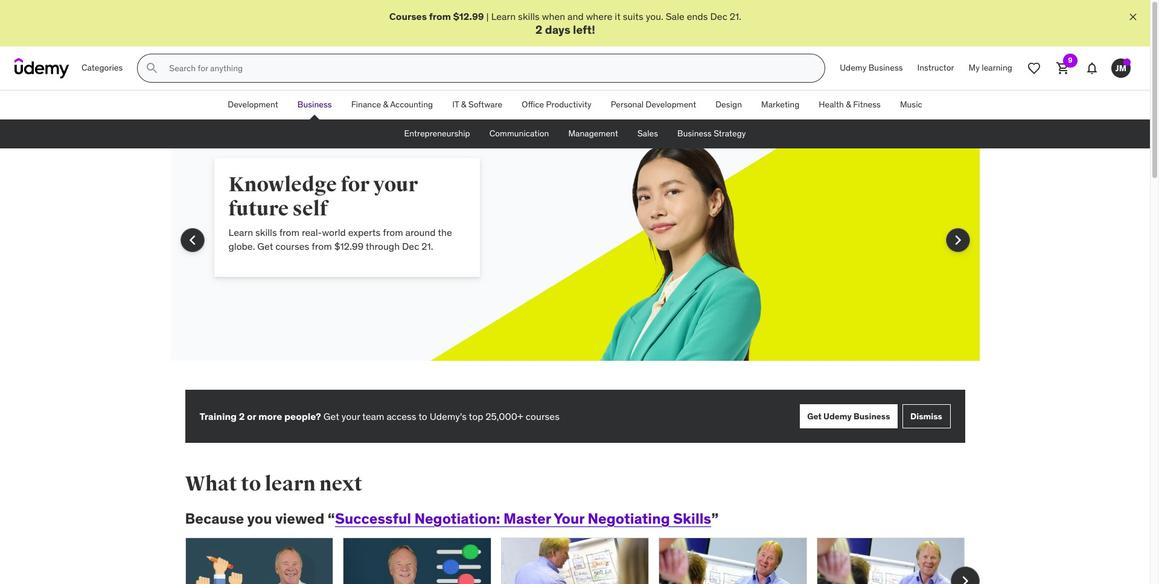 Task type: vqa. For each thing, say whether or not it's contained in the screenshot.
language
no



Task type: locate. For each thing, give the bounding box(es) containing it.
2 inside the courses from $12.99 | learn skills when and where it suits you. sale ends dec 21. 2 days left!
[[536, 23, 542, 37]]

from inside the courses from $12.99 | learn skills when and where it suits you. sale ends dec 21. 2 days left!
[[429, 10, 451, 22]]

categories button
[[74, 54, 130, 83]]

entrepreneurship
[[404, 128, 470, 139]]

top
[[469, 411, 483, 423]]

self
[[293, 196, 328, 222]]

2 development from the left
[[646, 99, 696, 110]]

to
[[418, 411, 427, 423], [241, 472, 261, 497]]

courses right 25,000+
[[526, 411, 560, 423]]

2
[[536, 23, 542, 37], [239, 411, 245, 423]]

1 horizontal spatial dec
[[710, 10, 727, 22]]

udemy's
[[430, 411, 467, 423]]

0 horizontal spatial 21.
[[422, 240, 433, 252]]

business inside "link"
[[298, 99, 332, 110]]

0 vertical spatial 21.
[[730, 10, 741, 22]]

1 horizontal spatial development
[[646, 99, 696, 110]]

1 horizontal spatial to
[[418, 411, 427, 423]]

through
[[366, 240, 400, 252]]

software
[[468, 99, 502, 110]]

it
[[452, 99, 459, 110]]

left!
[[573, 23, 595, 37]]

get
[[257, 240, 273, 252], [324, 411, 339, 423], [807, 411, 822, 422]]

business left finance
[[298, 99, 332, 110]]

business link
[[288, 91, 341, 120]]

your right the for
[[373, 172, 418, 198]]

0 horizontal spatial to
[[241, 472, 261, 497]]

health & fitness link
[[809, 91, 890, 120]]

0 vertical spatial 2
[[536, 23, 542, 37]]

development link
[[218, 91, 288, 120]]

& right health
[[846, 99, 851, 110]]

0 vertical spatial skills
[[518, 10, 540, 22]]

from
[[429, 10, 451, 22], [279, 227, 300, 239], [383, 227, 403, 239], [312, 240, 332, 252]]

courses from $12.99 | learn skills when and where it suits you. sale ends dec 21. 2 days left!
[[389, 10, 741, 37]]

0 horizontal spatial courses
[[275, 240, 309, 252]]

finance
[[351, 99, 381, 110]]

2 left days
[[536, 23, 542, 37]]

1 vertical spatial 2
[[239, 411, 245, 423]]

1 vertical spatial 21.
[[422, 240, 433, 252]]

dec down around
[[402, 240, 419, 252]]

your left team
[[342, 411, 360, 423]]

previous image
[[183, 231, 202, 250]]

dismiss
[[910, 411, 942, 422]]

personal
[[611, 99, 644, 110]]

1 horizontal spatial get
[[324, 411, 339, 423]]

communication
[[489, 128, 549, 139]]

&
[[383, 99, 388, 110], [461, 99, 466, 110], [846, 99, 851, 110]]

2 horizontal spatial get
[[807, 411, 822, 422]]

learn inside the courses from $12.99 | learn skills when and where it suits you. sale ends dec 21. 2 days left!
[[491, 10, 516, 22]]

21. right ends on the right top of page
[[730, 10, 741, 22]]

& right finance
[[383, 99, 388, 110]]

dec right ends on the right top of page
[[710, 10, 727, 22]]

1 vertical spatial dec
[[402, 240, 419, 252]]

1 horizontal spatial $12.99
[[453, 10, 484, 22]]

skills left when
[[518, 10, 540, 22]]

1 horizontal spatial 21.
[[730, 10, 741, 22]]

1 horizontal spatial 2
[[536, 23, 542, 37]]

0 vertical spatial your
[[373, 172, 418, 198]]

accounting
[[390, 99, 433, 110]]

0 horizontal spatial &
[[383, 99, 388, 110]]

music link
[[890, 91, 932, 120]]

0 vertical spatial courses
[[275, 240, 309, 252]]

2 & from the left
[[461, 99, 466, 110]]

0 horizontal spatial skills
[[255, 227, 277, 239]]

learn inside the knowledge for your future self learn skills from real-world experts from around the globe. get courses from $12.99 through dec 21.
[[229, 227, 253, 239]]

$12.99 down "world"
[[334, 240, 364, 252]]

learn up globe.
[[229, 227, 253, 239]]

1 & from the left
[[383, 99, 388, 110]]

development
[[228, 99, 278, 110], [646, 99, 696, 110]]

master
[[503, 510, 551, 528]]

0 horizontal spatial dec
[[402, 240, 419, 252]]

globe.
[[229, 240, 255, 252]]

close image
[[1127, 11, 1139, 23]]

1 horizontal spatial courses
[[526, 411, 560, 423]]

dec
[[710, 10, 727, 22], [402, 240, 419, 252]]

0 vertical spatial $12.99
[[453, 10, 484, 22]]

get inside the knowledge for your future self learn skills from real-world experts from around the globe. get courses from $12.99 through dec 21.
[[257, 240, 273, 252]]

to right access
[[418, 411, 427, 423]]

for
[[341, 172, 370, 198]]

from right courses
[[429, 10, 451, 22]]

sales
[[637, 128, 658, 139]]

1 vertical spatial udemy
[[824, 411, 852, 422]]

1 vertical spatial skills
[[255, 227, 277, 239]]

1 vertical spatial $12.99
[[334, 240, 364, 252]]

9
[[1068, 56, 1073, 65]]

1 vertical spatial learn
[[229, 227, 253, 239]]

business
[[869, 62, 903, 73], [298, 99, 332, 110], [677, 128, 712, 139], [854, 411, 890, 422]]

21.
[[730, 10, 741, 22], [422, 240, 433, 252]]

business up fitness
[[869, 62, 903, 73]]

your
[[373, 172, 418, 198], [342, 411, 360, 423]]

& for software
[[461, 99, 466, 110]]

0 vertical spatial learn
[[491, 10, 516, 22]]

0 vertical spatial dec
[[710, 10, 727, 22]]

3 & from the left
[[846, 99, 851, 110]]

to up you
[[241, 472, 261, 497]]

instructor
[[917, 62, 954, 73]]

days
[[545, 23, 570, 37]]

skills inside the knowledge for your future self learn skills from real-world experts from around the globe. get courses from $12.99 through dec 21.
[[255, 227, 277, 239]]

carousel element
[[171, 120, 980, 390], [185, 538, 980, 584]]

management link
[[559, 120, 628, 149]]

skills down future
[[255, 227, 277, 239]]

your
[[554, 510, 585, 528]]

shopping cart with 9 items image
[[1056, 61, 1070, 76]]

marketing link
[[752, 91, 809, 120]]

1 horizontal spatial learn
[[491, 10, 516, 22]]

courses inside the knowledge for your future self learn skills from real-world experts from around the globe. get courses from $12.99 through dec 21.
[[275, 240, 309, 252]]

people?
[[284, 411, 321, 423]]

0 horizontal spatial development
[[228, 99, 278, 110]]

health
[[819, 99, 844, 110]]

strategy
[[714, 128, 746, 139]]

& right the it
[[461, 99, 466, 110]]

learn
[[491, 10, 516, 22], [229, 227, 253, 239]]

management
[[568, 128, 618, 139]]

$12.99 left '|'
[[453, 10, 484, 22]]

sales link
[[628, 120, 668, 149]]

0 horizontal spatial learn
[[229, 227, 253, 239]]

1 horizontal spatial &
[[461, 99, 466, 110]]

0 horizontal spatial $12.99
[[334, 240, 364, 252]]

skills
[[518, 10, 540, 22], [255, 227, 277, 239]]

0 vertical spatial carousel element
[[171, 120, 980, 390]]

office productivity link
[[512, 91, 601, 120]]

learn right '|'
[[491, 10, 516, 22]]

udemy
[[840, 62, 867, 73], [824, 411, 852, 422]]

business strategy link
[[668, 120, 756, 149]]

21. down around
[[422, 240, 433, 252]]

2 horizontal spatial &
[[846, 99, 851, 110]]

& inside 'link'
[[383, 99, 388, 110]]

productivity
[[546, 99, 591, 110]]

successful
[[335, 510, 411, 528]]

next image
[[948, 231, 967, 250], [955, 572, 975, 584]]

1 horizontal spatial skills
[[518, 10, 540, 22]]

1 vertical spatial your
[[342, 411, 360, 423]]

2 left or
[[239, 411, 245, 423]]

1 horizontal spatial your
[[373, 172, 418, 198]]

because you viewed " successful negotiation: master your negotiating skills "
[[185, 510, 719, 528]]

notifications image
[[1085, 61, 1099, 76]]

courses down real-
[[275, 240, 309, 252]]

0 horizontal spatial get
[[257, 240, 273, 252]]

0 vertical spatial udemy
[[840, 62, 867, 73]]



Task type: describe. For each thing, give the bounding box(es) containing it.
skills inside the courses from $12.99 | learn skills when and where it suits you. sale ends dec 21. 2 days left!
[[518, 10, 540, 22]]

udemy image
[[14, 58, 69, 79]]

instructor link
[[910, 54, 961, 83]]

business left dismiss
[[854, 411, 890, 422]]

learning
[[982, 62, 1012, 73]]

dec inside the knowledge for your future self learn skills from real-world experts from around the globe. get courses from $12.99 through dec 21.
[[402, 240, 419, 252]]

21. inside the knowledge for your future self learn skills from real-world experts from around the globe. get courses from $12.99 through dec 21.
[[422, 240, 433, 252]]

jm
[[1116, 63, 1127, 74]]

around
[[405, 227, 436, 239]]

dismiss button
[[902, 405, 951, 429]]

you.
[[646, 10, 663, 22]]

future
[[229, 196, 289, 222]]

submit search image
[[145, 61, 160, 76]]

it & software link
[[443, 91, 512, 120]]

$12.99 inside the knowledge for your future self learn skills from real-world experts from around the globe. get courses from $12.99 through dec 21.
[[334, 240, 364, 252]]

business left strategy
[[677, 128, 712, 139]]

1 vertical spatial courses
[[526, 411, 560, 423]]

fitness
[[853, 99, 881, 110]]

1 vertical spatial next image
[[955, 572, 975, 584]]

next
[[319, 472, 362, 497]]

the
[[438, 227, 452, 239]]

world
[[322, 227, 346, 239]]

knowledge for your future self learn skills from real-world experts from around the globe. get courses from $12.99 through dec 21.
[[229, 172, 452, 252]]

jm link
[[1107, 54, 1136, 83]]

my
[[969, 62, 980, 73]]

health & fitness
[[819, 99, 881, 110]]

Search for anything text field
[[167, 58, 810, 79]]

marketing
[[761, 99, 800, 110]]

suits
[[623, 10, 643, 22]]

or
[[247, 411, 256, 423]]

personal development
[[611, 99, 696, 110]]

ends
[[687, 10, 708, 22]]

negotiating
[[588, 510, 670, 528]]

1 development from the left
[[228, 99, 278, 110]]

design
[[715, 99, 742, 110]]

successful negotiation: master your negotiating skills link
[[335, 510, 711, 528]]

my learning link
[[961, 54, 1020, 83]]

you have alerts image
[[1123, 59, 1131, 66]]

|
[[486, 10, 489, 22]]

and
[[568, 10, 584, 22]]

music
[[900, 99, 922, 110]]

wishlist image
[[1027, 61, 1041, 76]]

from up through
[[383, 227, 403, 239]]

finance & accounting
[[351, 99, 433, 110]]

finance & accounting link
[[341, 91, 443, 120]]

training
[[200, 411, 237, 423]]

my learning
[[969, 62, 1012, 73]]

skills
[[673, 510, 711, 528]]

1 vertical spatial carousel element
[[185, 538, 980, 584]]

& for accounting
[[383, 99, 388, 110]]

what
[[185, 472, 237, 497]]

0 vertical spatial to
[[418, 411, 427, 423]]

viewed
[[275, 510, 324, 528]]

carousel element containing knowledge for your future self
[[171, 120, 980, 390]]

dec inside the courses from $12.99 | learn skills when and where it suits you. sale ends dec 21. 2 days left!
[[710, 10, 727, 22]]

experts
[[348, 227, 381, 239]]

from left real-
[[279, 227, 300, 239]]

access
[[387, 411, 416, 423]]

entrepreneurship link
[[395, 120, 480, 149]]

what to learn next
[[185, 472, 362, 497]]

more
[[258, 411, 282, 423]]

training 2 or more people? get your team access to udemy's top 25,000+ courses
[[200, 411, 560, 423]]

$12.99 inside the courses from $12.99 | learn skills when and where it suits you. sale ends dec 21. 2 days left!
[[453, 10, 484, 22]]

real-
[[302, 227, 322, 239]]

business strategy
[[677, 128, 746, 139]]

negotiation:
[[414, 510, 500, 528]]

learn
[[265, 472, 316, 497]]

when
[[542, 10, 565, 22]]

21. inside the courses from $12.99 | learn skills when and where it suits you. sale ends dec 21. 2 days left!
[[730, 10, 741, 22]]

from down real-
[[312, 240, 332, 252]]

sale
[[666, 10, 685, 22]]

categories
[[82, 62, 123, 73]]

0 horizontal spatial your
[[342, 411, 360, 423]]

it
[[615, 10, 621, 22]]

communication link
[[480, 120, 559, 149]]

udemy business link
[[833, 54, 910, 83]]

you
[[247, 510, 272, 528]]

courses
[[389, 10, 427, 22]]

where
[[586, 10, 612, 22]]

knowledge
[[229, 172, 337, 198]]

0 horizontal spatial 2
[[239, 411, 245, 423]]

25,000+
[[486, 411, 523, 423]]

& for fitness
[[846, 99, 851, 110]]

1 vertical spatial to
[[241, 472, 261, 497]]

personal development link
[[601, 91, 706, 120]]

team
[[362, 411, 384, 423]]

because
[[185, 510, 244, 528]]

office productivity
[[522, 99, 591, 110]]

get udemy business link
[[800, 405, 897, 429]]

it & software
[[452, 99, 502, 110]]

9 link
[[1049, 54, 1078, 83]]

"
[[328, 510, 335, 528]]

your inside the knowledge for your future self learn skills from real-world experts from around the globe. get courses from $12.99 through dec 21.
[[373, 172, 418, 198]]

get udemy business
[[807, 411, 890, 422]]

0 vertical spatial next image
[[948, 231, 967, 250]]

office
[[522, 99, 544, 110]]

udemy business
[[840, 62, 903, 73]]

design link
[[706, 91, 752, 120]]



